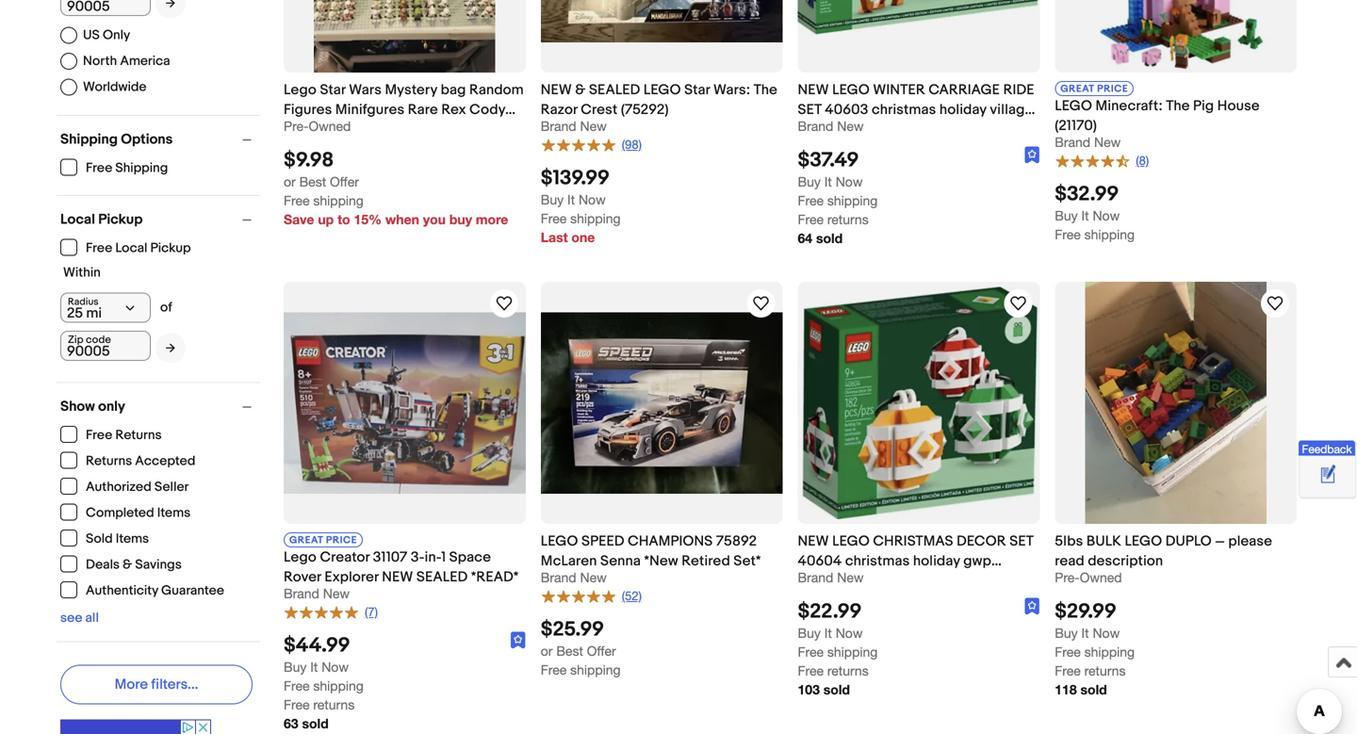 Task type: locate. For each thing, give the bounding box(es) containing it.
or for $9.98
[[284, 174, 296, 190]]

1 vertical spatial &
[[123, 557, 132, 573]]

1 vertical spatial shipping
[[115, 160, 168, 176]]

offer up to
[[330, 174, 359, 190]]

lego minecraft: the pig house (21170) link
[[1055, 96, 1298, 134]]

1 vertical spatial items
[[116, 531, 149, 547]]

owned inside 5lbs bulk lego duplo — please read description pre-owned
[[1080, 570, 1123, 586]]

feedback
[[1303, 443, 1353, 456]]

minecraft:
[[1096, 98, 1163, 115]]

star
[[320, 82, 346, 99], [685, 82, 710, 99]]

sealed up crest on the top
[[589, 82, 641, 99]]

1 brand new from the top
[[798, 118, 864, 134]]

sold right the 118
[[1081, 682, 1108, 698]]

0 horizontal spatial offer
[[330, 174, 359, 190]]

lego up description
[[1125, 533, 1163, 550]]

returns inside buy it now free shipping free returns 64 sold
[[828, 212, 869, 227]]

apply within filter image down of
[[166, 342, 175, 354]]

5lbs bulk lego duplo — please read description heading
[[1055, 533, 1273, 570]]

0 vertical spatial set
[[798, 101, 822, 118]]

*new
[[645, 553, 679, 570]]

lego up the (21170)
[[1055, 98, 1093, 115]]

1 horizontal spatial price
[[1098, 83, 1129, 95]]

new up (52) link
[[580, 570, 607, 586]]

great price button
[[1055, 80, 1135, 96], [284, 532, 363, 548]]

minifgures
[[336, 101, 405, 118]]

worldwide
[[83, 79, 147, 95]]

new for new & sealed lego star wars: the razor crest (75292) brand new
[[541, 82, 572, 99]]

5lbs bulk lego duplo — please read description image
[[1086, 282, 1267, 524]]

0 vertical spatial pre-
[[284, 118, 309, 134]]

1 horizontal spatial set
[[1010, 533, 1034, 550]]

0 vertical spatial sealed
[[589, 82, 641, 99]]

it inside the '$32.99 buy it now free shipping'
[[1082, 208, 1090, 224]]

great for $32.99
[[1061, 83, 1095, 95]]

0 vertical spatial great price button
[[1055, 80, 1135, 96]]

2 star from the left
[[685, 82, 710, 99]]

authorized
[[86, 480, 152, 496]]

buy
[[450, 212, 472, 227]]

it down $44.99
[[310, 660, 318, 675]]

offer inside $9.98 or best offer free shipping save up to 15% when you buy more
[[330, 174, 359, 190]]

1 vertical spatial christmas
[[846, 553, 910, 570]]

1 vertical spatial gwp
[[964, 553, 992, 570]]

shipping up free shipping link
[[60, 131, 118, 148]]

brand
[[541, 118, 577, 134], [798, 118, 834, 134], [1055, 134, 1091, 150], [541, 570, 577, 586], [798, 570, 834, 586], [284, 586, 320, 602]]

star inside new & sealed lego star wars: the razor crest (75292) brand new
[[685, 82, 710, 99]]

it down $22.99
[[825, 626, 832, 641]]

sold right 103
[[824, 682, 851, 698]]

owned
[[309, 118, 351, 134], [1080, 570, 1123, 586]]

price up minecraft:
[[1098, 83, 1129, 95]]

buy down $22.99
[[798, 626, 821, 641]]

0 horizontal spatial owned
[[309, 118, 351, 134]]

0 vertical spatial offer
[[330, 174, 359, 190]]

pre- inside 5lbs bulk lego duplo — please read description pre-owned
[[1055, 570, 1080, 586]]

new down 31107
[[382, 569, 413, 586]]

great price button up creator
[[284, 532, 363, 548]]

shipping down $37.49
[[828, 193, 878, 209]]

lego
[[284, 82, 317, 99], [284, 549, 317, 566]]

returns inside buy it now free shipping free returns 103 sold
[[828, 664, 869, 679]]

the left pig at right
[[1167, 98, 1191, 115]]

lego up figures
[[284, 82, 317, 99]]

lego speed champions 75892 mclaren senna *new retired set* heading
[[541, 533, 762, 570]]

0 horizontal spatial great
[[289, 535, 323, 547]]

1 vertical spatial holiday
[[914, 553, 961, 570]]

lego inside new & sealed lego star wars: the razor crest (75292) brand new
[[644, 82, 681, 99]]

items up deals & savings on the left bottom of page
[[116, 531, 149, 547]]

christmas down winter
[[872, 101, 937, 118]]

returns up returns accepted
[[115, 428, 162, 444]]

1 vertical spatial local
[[115, 240, 147, 256]]

items down seller
[[157, 505, 191, 521]]

buy it now free shipping free returns 63 sold
[[284, 660, 364, 732]]

best
[[299, 174, 326, 190], [557, 644, 584, 659]]

1 horizontal spatial pre-
[[1055, 570, 1080, 586]]

new inside new & sealed lego star wars: the razor crest (75292) brand new
[[541, 82, 572, 99]]

lego creator 31107 3-in-1 space rover explorer new sealed *read* link
[[284, 548, 526, 586]]

sold
[[817, 231, 843, 246], [824, 682, 851, 698], [1081, 682, 1108, 698], [302, 716, 329, 732]]

or down $25.99
[[541, 644, 553, 659]]

0 horizontal spatial or
[[284, 174, 296, 190]]

new
[[580, 118, 607, 134], [838, 118, 864, 134], [1095, 134, 1121, 150], [580, 570, 607, 586], [838, 570, 864, 586], [323, 586, 350, 602]]

0 vertical spatial price
[[1098, 83, 1129, 95]]

lego
[[644, 82, 681, 99], [833, 82, 870, 99], [1055, 98, 1093, 115], [541, 533, 579, 550], [833, 533, 870, 550], [1125, 533, 1163, 550]]

1 horizontal spatial sealed
[[589, 82, 641, 99]]

0 vertical spatial great
[[1061, 83, 1095, 95]]

1 vertical spatial pre-
[[1055, 570, 1080, 586]]

new up "razor"
[[541, 82, 572, 99]]

1 vertical spatial apply within filter image
[[166, 342, 175, 354]]

great price lego minecraft: the pig house (21170) brand new
[[1055, 83, 1261, 150]]

brand up (7) link
[[284, 586, 320, 602]]

1 horizontal spatial items
[[157, 505, 191, 521]]

set inside new lego winter carriage ride set 40603 christmas holiday village gwp w/minifigs
[[798, 101, 822, 118]]

new up (98) "link"
[[580, 118, 607, 134]]

brand inside great price lego creator 31107 3-in-1 space rover explorer new sealed *read* brand new
[[284, 586, 320, 602]]

& up crest on the top
[[576, 82, 586, 99]]

new lego christmas decor set 40604 christmas holiday gwp ornaments baubles tree heading
[[798, 533, 1034, 590]]

0 vertical spatial lego
[[284, 82, 317, 99]]

pickup up free local pickup link
[[98, 211, 143, 228]]

set*
[[734, 553, 762, 570]]

returns for $44.99
[[313, 697, 355, 713]]

random
[[470, 82, 524, 99]]

more
[[115, 677, 148, 694]]

0 horizontal spatial price
[[326, 535, 357, 547]]

new lego winter carriage ride set 40603 christmas holiday village gwp w/minifigs heading
[[798, 82, 1036, 138]]

1 vertical spatial set
[[1010, 533, 1034, 550]]

pre-owned
[[284, 118, 351, 134]]

lego inside 'lego star wars mystery bag random figures minifgures rare rex cody fox + $15+'
[[284, 82, 317, 99]]

15%
[[354, 212, 382, 227]]

1 horizontal spatial &
[[576, 82, 586, 99]]

0 horizontal spatial &
[[123, 557, 132, 573]]

lego inside the lego speed champions 75892 mclaren senna *new retired set* brand new
[[541, 533, 579, 550]]

returns inside the buy it now free shipping free returns 63 sold
[[313, 697, 355, 713]]

sealed inside great price lego creator 31107 3-in-1 space rover explorer new sealed *read* brand new
[[417, 569, 468, 586]]

accepted
[[135, 454, 196, 470]]

owned down bulk
[[1080, 570, 1123, 586]]

1 vertical spatial price
[[326, 535, 357, 547]]

&
[[576, 82, 586, 99], [123, 557, 132, 573]]

(75292)
[[621, 101, 669, 118]]

all
[[85, 611, 99, 627]]

pre- left "+"
[[284, 118, 309, 134]]

1 vertical spatial returns
[[86, 454, 132, 470]]

new up 40604
[[798, 533, 829, 550]]

authorized seller link
[[60, 478, 190, 496]]

see all
[[60, 611, 99, 627]]

new & sealed lego star wars: the razor crest (75292) link
[[541, 80, 783, 118]]

shipping down options at the top left of the page
[[115, 160, 168, 176]]

new lego christmas decor set 40604 christmas holiday gwp ornaments baubles tree
[[798, 533, 1034, 590]]

0 vertical spatial gwp
[[798, 121, 826, 138]]

1 horizontal spatial great
[[1061, 83, 1095, 95]]

deals & savings link
[[60, 556, 183, 573]]

0 horizontal spatial great price button
[[284, 532, 363, 548]]

offer inside $25.99 or best offer free shipping
[[587, 644, 616, 659]]

holiday down carriage
[[940, 101, 987, 118]]

0 vertical spatial apply within filter image
[[166, 0, 175, 9]]

holiday inside new lego winter carriage ride set 40603 christmas holiday village gwp w/minifigs
[[940, 101, 987, 118]]

or inside $25.99 or best offer free shipping
[[541, 644, 553, 659]]

lego inside new lego christmas decor set 40604 christmas holiday gwp ornaments baubles tree
[[833, 533, 870, 550]]

items for sold items
[[116, 531, 149, 547]]

0 vertical spatial items
[[157, 505, 191, 521]]

shipping down $22.99
[[828, 645, 878, 660]]

sealed down 1
[[417, 569, 468, 586]]

creator
[[320, 549, 370, 566]]

1 horizontal spatial pickup
[[150, 240, 191, 256]]

lego creator 31107 3-in-1 space rover explorer new sealed *read* heading
[[284, 549, 519, 586]]

sold inside the buy it now free shipping free returns 63 sold
[[302, 716, 329, 732]]

returns for $22.99
[[828, 664, 869, 679]]

returns down $29.99
[[1085, 664, 1126, 679]]

items for completed items
[[157, 505, 191, 521]]

christmas inside new lego winter carriage ride set 40603 christmas holiday village gwp w/minifigs
[[872, 101, 937, 118]]

shipping up "one" at the left top
[[571, 211, 621, 226]]

authorized seller
[[86, 480, 189, 496]]

brand new for $37.49
[[798, 118, 864, 134]]

1 vertical spatial owned
[[1080, 570, 1123, 586]]

lego inside new lego winter carriage ride set 40603 christmas holiday village gwp w/minifigs
[[833, 82, 870, 99]]

1 vertical spatial pickup
[[150, 240, 191, 256]]

set right decor
[[1010, 533, 1034, 550]]

or inside $9.98 or best offer free shipping save up to 15% when you buy more
[[284, 174, 296, 190]]

pre-
[[284, 118, 309, 134], [1055, 570, 1080, 586]]

returns down free returns link
[[86, 454, 132, 470]]

it inside $139.99 buy it now free shipping last one
[[568, 192, 575, 208]]

shipping options
[[60, 131, 173, 148]]

offer
[[330, 174, 359, 190], [587, 644, 616, 659]]

advertisement region
[[60, 720, 211, 735]]

completed items link
[[60, 504, 192, 521]]

price up creator
[[326, 535, 357, 547]]

0 horizontal spatial sealed
[[417, 569, 468, 586]]

1 horizontal spatial gwp
[[964, 553, 992, 570]]

great up rover
[[289, 535, 323, 547]]

& for sealed
[[576, 82, 586, 99]]

1 vertical spatial great price button
[[284, 532, 363, 548]]

2 lego from the top
[[284, 549, 317, 566]]

price
[[1098, 83, 1129, 95], [326, 535, 357, 547]]

$9.98 or best offer free shipping save up to 15% when you buy more
[[284, 148, 509, 227]]

shipping down $25.99
[[571, 663, 621, 678]]

offer down $25.99
[[587, 644, 616, 659]]

shipping inside buy it now free shipping free returns 103 sold
[[828, 645, 878, 660]]

1 horizontal spatial star
[[685, 82, 710, 99]]

buy down "$139.99"
[[541, 192, 564, 208]]

now down $44.99
[[322, 660, 349, 675]]

new & sealed lego star wars: the razor crest (75292) image
[[541, 0, 783, 42]]

gwp
[[798, 121, 826, 138], [964, 553, 992, 570]]

free inside $25.99 or best offer free shipping
[[541, 663, 567, 678]]

christmas up baubles
[[846, 553, 910, 570]]

set left "40603"
[[798, 101, 822, 118]]

it down $37.49
[[825, 174, 832, 190]]

None text field
[[60, 0, 151, 16], [60, 331, 151, 361], [60, 0, 151, 16], [60, 331, 151, 361]]

sealed
[[589, 82, 641, 99], [417, 569, 468, 586]]

deals
[[86, 557, 120, 573]]

new up (7) link
[[323, 586, 350, 602]]

buy down the $32.99 at the right top
[[1055, 208, 1078, 224]]

local
[[60, 211, 95, 228], [115, 240, 147, 256]]

new up (8) link
[[1095, 134, 1121, 150]]

north
[[83, 53, 117, 69]]

now inside buy it now free shipping free returns 64 sold
[[836, 174, 863, 190]]

owned right fox
[[309, 118, 351, 134]]

new inside great price lego creator 31107 3-in-1 space rover explorer new sealed *read* brand new
[[382, 569, 413, 586]]

or for $25.99
[[541, 644, 553, 659]]

great up the (21170)
[[1061, 83, 1095, 95]]

buy inside the buy it now free shipping free returns 63 sold
[[284, 660, 307, 675]]

(7)
[[365, 605, 378, 620]]

shipping up to
[[313, 193, 364, 209]]

great inside great price lego minecraft: the pig house (21170) brand new
[[1061, 83, 1095, 95]]

decor
[[957, 533, 1007, 550]]

or down the $9.98
[[284, 174, 296, 190]]

*read*
[[471, 569, 519, 586]]

w/minifigs
[[830, 121, 898, 138]]

$29.99
[[1055, 600, 1117, 624]]

sold for $22.99
[[824, 682, 851, 698]]

1 vertical spatial brand new
[[798, 570, 864, 586]]

in-
[[425, 549, 442, 566]]

lego star wars mystery bag random figures minifgures rare rex cody fox + $15+ heading
[[284, 82, 524, 138]]

sold for $37.49
[[817, 231, 843, 246]]

gwp down decor
[[964, 553, 992, 570]]

it down the $32.99 at the right top
[[1082, 208, 1090, 224]]

pickup down local pickup dropdown button
[[150, 240, 191, 256]]

1 vertical spatial great
[[289, 535, 323, 547]]

1 vertical spatial sealed
[[417, 569, 468, 586]]

wars
[[349, 82, 382, 99]]

star left wars:
[[685, 82, 710, 99]]

0 horizontal spatial gwp
[[798, 121, 826, 138]]

set
[[798, 101, 822, 118], [1010, 533, 1034, 550]]

lego star wars mystery bag random figures minifgures rare rex cody fox + $15+ image
[[314, 0, 496, 73]]

more
[[476, 212, 509, 227]]

brand inside new & sealed lego star wars: the razor crest (75292) brand new
[[541, 118, 577, 134]]

when
[[386, 212, 420, 227]]

returns down $37.49
[[828, 212, 869, 227]]

the inside great price lego minecraft: the pig house (21170) brand new
[[1167, 98, 1191, 115]]

0 vertical spatial holiday
[[940, 101, 987, 118]]

& for savings
[[123, 557, 132, 573]]

shipping down the $32.99 at the right top
[[1085, 227, 1135, 242]]

0 horizontal spatial items
[[116, 531, 149, 547]]

shipping down $44.99
[[313, 679, 364, 694]]

watch lego creator 31107 3-in-1 space rover explorer new sealed *read* image
[[493, 293, 516, 315]]

watch 5lbs bulk lego duplo — please read description image
[[1265, 293, 1287, 315]]

brand new up $22.99
[[798, 570, 864, 586]]

great price button up minecraft:
[[1055, 80, 1135, 96]]

it down "$139.99"
[[568, 192, 575, 208]]

shipping down $29.99
[[1085, 645, 1135, 660]]

now down $22.99
[[836, 626, 863, 641]]

now inside the buy it now free shipping free returns 63 sold
[[322, 660, 349, 675]]

lego up mclaren
[[541, 533, 579, 550]]

2 brand new from the top
[[798, 570, 864, 586]]

mclaren
[[541, 553, 597, 570]]

0 vertical spatial shipping
[[60, 131, 118, 148]]

brand inside great price lego minecraft: the pig house (21170) brand new
[[1055, 134, 1091, 150]]

$139.99 buy it now free shipping last one
[[541, 166, 621, 245]]

champions
[[628, 533, 713, 550]]

local down local pickup dropdown button
[[115, 240, 147, 256]]

sold right 64
[[817, 231, 843, 246]]

1 vertical spatial or
[[541, 644, 553, 659]]

lego up rover
[[284, 549, 317, 566]]

lego speed champions 75892 mclaren senna *new retired set* brand new
[[541, 533, 762, 586]]

returns down $22.99
[[828, 664, 869, 679]]

0 horizontal spatial star
[[320, 82, 346, 99]]

brand up (52) link
[[541, 570, 577, 586]]

1 star from the left
[[320, 82, 346, 99]]

40603
[[825, 101, 869, 118]]

1 vertical spatial lego
[[284, 549, 317, 566]]

buy down $37.49
[[798, 174, 821, 190]]

new inside new lego christmas decor set 40604 christmas holiday gwp ornaments baubles tree
[[798, 533, 829, 550]]

now inside $29.99 buy it now free shipping free returns 118 sold
[[1093, 626, 1120, 641]]

1 horizontal spatial best
[[557, 644, 584, 659]]

brand up (8) link
[[1055, 134, 1091, 150]]

see
[[60, 611, 82, 627]]

apply within filter image
[[166, 0, 175, 9], [166, 342, 175, 354]]

apply within filter image up 'america'
[[166, 0, 175, 9]]

lego up "40603"
[[833, 82, 870, 99]]

1 vertical spatial offer
[[587, 644, 616, 659]]

& inside new & sealed lego star wars: the razor crest (75292) brand new
[[576, 82, 586, 99]]

last
[[541, 230, 568, 245]]

sold
[[86, 531, 113, 547]]

free inside $9.98 or best offer free shipping save up to 15% when you buy more
[[284, 193, 310, 209]]

returns for $37.49
[[828, 212, 869, 227]]

the right wars:
[[754, 82, 778, 99]]

worldwide link
[[60, 79, 147, 96]]

lego up 40604
[[833, 533, 870, 550]]

sold inside buy it now free shipping free returns 64 sold
[[817, 231, 843, 246]]

best down $25.99
[[557, 644, 584, 659]]

0 horizontal spatial set
[[798, 101, 822, 118]]

1 horizontal spatial or
[[541, 644, 553, 659]]

within
[[63, 265, 101, 281]]

0 vertical spatial christmas
[[872, 101, 937, 118]]

(21170)
[[1055, 117, 1098, 134]]

buy inside $29.99 buy it now free shipping free returns 118 sold
[[1055, 626, 1078, 641]]

buy down $29.99
[[1055, 626, 1078, 641]]

free shipping
[[86, 160, 168, 176]]

0 vertical spatial best
[[299, 174, 326, 190]]

new inside new lego winter carriage ride set 40603 christmas holiday village gwp w/minifigs
[[798, 82, 829, 99]]

0 vertical spatial brand new
[[798, 118, 864, 134]]

shipping
[[313, 193, 364, 209], [828, 193, 878, 209], [571, 211, 621, 226], [1085, 227, 1135, 242], [828, 645, 878, 660], [1085, 645, 1135, 660], [571, 663, 621, 678], [313, 679, 364, 694]]

0 vertical spatial returns
[[115, 428, 162, 444]]

returns down $44.99
[[313, 697, 355, 713]]

options
[[121, 131, 173, 148]]

great inside great price lego creator 31107 3-in-1 space rover explorer new sealed *read* brand new
[[289, 535, 323, 547]]

lego creator 31107 3-in-1 space rover explorer new sealed *read* image
[[284, 312, 526, 494]]

1 horizontal spatial great price button
[[1055, 80, 1135, 96]]

1 horizontal spatial the
[[1167, 98, 1191, 115]]

new lego winter carriage ride set 40603 christmas holiday village gwp w/minifigs image
[[798, 0, 1040, 42]]

$25.99
[[541, 618, 605, 642]]

sold inside buy it now free shipping free returns 103 sold
[[824, 682, 851, 698]]

gwp up $37.49
[[798, 121, 826, 138]]

sold inside $29.99 buy it now free shipping free returns 118 sold
[[1081, 682, 1108, 698]]

0 horizontal spatial pickup
[[98, 211, 143, 228]]

1 horizontal spatial owned
[[1080, 570, 1123, 586]]

1 vertical spatial best
[[557, 644, 584, 659]]

40604
[[798, 553, 842, 570]]

0 vertical spatial or
[[284, 174, 296, 190]]

buy inside the '$32.99 buy it now free shipping'
[[1055, 208, 1078, 224]]

now inside buy it now free shipping free returns 103 sold
[[836, 626, 863, 641]]

lego minecraft: the pig house (21170) heading
[[1055, 98, 1261, 134]]

best inside $25.99 or best offer free shipping
[[557, 644, 584, 659]]

brand up (98) "link"
[[541, 118, 577, 134]]

(8) link
[[1055, 152, 1150, 169]]

us only link
[[60, 27, 130, 44]]

now down $29.99
[[1093, 626, 1120, 641]]

sold items link
[[60, 530, 150, 547]]

star up figures
[[320, 82, 346, 99]]

holiday
[[940, 101, 987, 118], [914, 553, 961, 570]]

it inside the buy it now free shipping free returns 63 sold
[[310, 660, 318, 675]]

it down $29.99
[[1082, 626, 1090, 641]]

new up "40603"
[[798, 82, 829, 99]]

brand new up $37.49
[[798, 118, 864, 134]]

now down $37.49
[[836, 174, 863, 190]]

0 horizontal spatial best
[[299, 174, 326, 190]]

0 vertical spatial &
[[576, 82, 586, 99]]

0 horizontal spatial local
[[60, 211, 95, 228]]

1 lego from the top
[[284, 82, 317, 99]]

pre- down 5lbs
[[1055, 570, 1080, 586]]

0 horizontal spatial the
[[754, 82, 778, 99]]

0 vertical spatial local
[[60, 211, 95, 228]]

price inside great price lego minecraft: the pig house (21170) brand new
[[1098, 83, 1129, 95]]

lego up (75292)
[[644, 82, 681, 99]]

0 vertical spatial pickup
[[98, 211, 143, 228]]

sold right 63
[[302, 716, 329, 732]]

& right deals
[[123, 557, 132, 573]]

now down the $32.99 at the right top
[[1093, 208, 1120, 224]]

1 horizontal spatial offer
[[587, 644, 616, 659]]

holiday up tree
[[914, 553, 961, 570]]

christmas
[[874, 533, 954, 550]]

best inside $9.98 or best offer free shipping save up to 15% when you buy more
[[299, 174, 326, 190]]

buy down $44.99
[[284, 660, 307, 675]]

price inside great price lego creator 31107 3-in-1 space rover explorer new sealed *read* brand new
[[326, 535, 357, 547]]



Task type: vqa. For each thing, say whether or not it's contained in the screenshot.
1st Lego from the top
yes



Task type: describe. For each thing, give the bounding box(es) containing it.
new lego winter carriage ride set 40603 christmas holiday village gwp w/minifigs
[[798, 82, 1035, 138]]

lego inside 5lbs bulk lego duplo — please read description pre-owned
[[1125, 533, 1163, 550]]

mystery
[[385, 82, 438, 99]]

us
[[83, 27, 100, 43]]

lego star wars mystery bag random figures minifgures rare rex cody fox + $15+
[[284, 82, 524, 138]]

free returns
[[86, 428, 162, 444]]

1 apply within filter image from the top
[[166, 0, 175, 9]]

great price button for $32.99
[[1055, 80, 1135, 96]]

offer for $9.98
[[330, 174, 359, 190]]

senna
[[601, 553, 641, 570]]

63
[[284, 716, 299, 732]]

new lego christmas decor set 40604 christmas holiday gwp ornaments baubles tree image
[[798, 287, 1040, 519]]

shipping inside the buy it now free shipping free returns 63 sold
[[313, 679, 364, 694]]

brand up $22.99
[[798, 570, 834, 586]]

$44.99
[[284, 634, 350, 658]]

5lbs bulk lego duplo — please read description pre-owned
[[1055, 533, 1273, 586]]

new lego winter carriage ride set 40603 christmas holiday village gwp w/minifigs link
[[798, 80, 1040, 138]]

see all button
[[60, 611, 99, 627]]

set inside new lego christmas decor set 40604 christmas holiday gwp ornaments baubles tree
[[1010, 533, 1034, 550]]

lego speed champions 75892 mclaren senna *new retired set* link
[[541, 532, 783, 570]]

sold items
[[86, 531, 149, 547]]

new & sealed lego star wars: the razor crest (75292) heading
[[541, 82, 778, 118]]

holiday inside new lego christmas decor set 40604 christmas holiday gwp ornaments baubles tree
[[914, 553, 961, 570]]

now inside $139.99 buy it now free shipping last one
[[579, 192, 606, 208]]

great price lego creator 31107 3-in-1 space rover explorer new sealed *read* brand new
[[284, 535, 519, 602]]

returns inside $29.99 buy it now free shipping free returns 118 sold
[[1085, 664, 1126, 679]]

lego speed champions 75892 mclaren senna *new retired set* image
[[541, 312, 783, 494]]

it inside buy it now free shipping free returns 64 sold
[[825, 174, 832, 190]]

sealed inside new & sealed lego star wars: the razor crest (75292) brand new
[[589, 82, 641, 99]]

pig
[[1194, 98, 1215, 115]]

5lbs
[[1055, 533, 1084, 550]]

0 horizontal spatial pre-
[[284, 118, 309, 134]]

duplo
[[1166, 533, 1212, 550]]

read
[[1055, 553, 1085, 570]]

free returns link
[[60, 426, 163, 444]]

1
[[441, 549, 446, 566]]

authenticity guarantee
[[86, 583, 224, 599]]

it inside $29.99 buy it now free shipping free returns 118 sold
[[1082, 626, 1090, 641]]

figures
[[284, 101, 332, 118]]

best for $25.99
[[557, 644, 584, 659]]

75892
[[717, 533, 757, 550]]

buy it now free shipping free returns 103 sold
[[798, 626, 878, 698]]

1 horizontal spatial local
[[115, 240, 147, 256]]

winter
[[874, 82, 926, 99]]

show only
[[60, 398, 125, 415]]

price for $44.99
[[326, 535, 357, 547]]

gwp inside new lego christmas decor set 40604 christmas holiday gwp ornaments baubles tree
[[964, 553, 992, 570]]

shipping inside the '$32.99 buy it now free shipping'
[[1085, 227, 1135, 242]]

lego inside great price lego minecraft: the pig house (21170) brand new
[[1055, 98, 1093, 115]]

the inside new & sealed lego star wars: the razor crest (75292) brand new
[[754, 82, 778, 99]]

(8)
[[1137, 153, 1150, 168]]

brand up $37.49
[[798, 118, 834, 134]]

(52)
[[622, 589, 642, 604]]

shipping options button
[[60, 131, 260, 148]]

0 vertical spatial owned
[[309, 118, 351, 134]]

authenticity guarantee link
[[60, 582, 225, 599]]

great for $44.99
[[289, 535, 323, 547]]

64
[[798, 231, 813, 246]]

completed
[[86, 505, 154, 521]]

new for new lego christmas decor set 40604 christmas holiday gwp ornaments baubles tree
[[798, 533, 829, 550]]

+
[[310, 121, 319, 138]]

shipping inside $25.99 or best offer free shipping
[[571, 663, 621, 678]]

america
[[120, 53, 170, 69]]

118
[[1055, 682, 1077, 698]]

watch new lego christmas decor set 40604 christmas holiday gwp ornaments baubles tree image
[[1007, 293, 1030, 315]]

$37.49
[[798, 148, 860, 173]]

buy it now free shipping free returns 64 sold
[[798, 174, 878, 246]]

ornaments
[[798, 573, 868, 590]]

only
[[103, 27, 130, 43]]

price for $32.99
[[1098, 83, 1129, 95]]

to
[[338, 212, 350, 227]]

31107
[[373, 549, 408, 566]]

offer for $25.99
[[587, 644, 616, 659]]

star inside 'lego star wars mystery bag random figures minifgures rare rex cody fox + $15+'
[[320, 82, 346, 99]]

more filters...
[[115, 677, 198, 694]]

free inside $139.99 buy it now free shipping last one
[[541, 211, 567, 226]]

show
[[60, 398, 95, 415]]

2 apply within filter image from the top
[[166, 342, 175, 354]]

lego minecraft: the pig house (21170) image
[[1055, 0, 1298, 73]]

save
[[284, 212, 314, 227]]

new inside the lego speed champions 75892 mclaren senna *new retired set* brand new
[[580, 570, 607, 586]]

rare
[[408, 101, 438, 118]]

new inside great price lego creator 31107 3-in-1 space rover explorer new sealed *read* brand new
[[323, 586, 350, 602]]

up
[[318, 212, 334, 227]]

(98) link
[[541, 136, 642, 153]]

new inside great price lego minecraft: the pig house (21170) brand new
[[1095, 134, 1121, 150]]

new inside new & sealed lego star wars: the razor crest (75292) brand new
[[580, 118, 607, 134]]

best for $9.98
[[299, 174, 326, 190]]

carriage
[[929, 82, 1001, 99]]

new up $37.49
[[838, 118, 864, 134]]

shipping inside $139.99 buy it now free shipping last one
[[571, 211, 621, 226]]

free local pickup link
[[60, 239, 192, 256]]

watch lego speed champions 75892 mclaren senna *new retired set* image
[[750, 293, 773, 315]]

description
[[1089, 553, 1164, 570]]

rex
[[442, 101, 466, 118]]

(98)
[[622, 137, 642, 152]]

gwp inside new lego winter carriage ride set 40603 christmas holiday village gwp w/minifigs
[[798, 121, 826, 138]]

us only
[[83, 27, 130, 43]]

buy inside $139.99 buy it now free shipping last one
[[541, 192, 564, 208]]

one
[[572, 230, 595, 245]]

new & sealed lego star wars: the razor crest (75292) brand new
[[541, 82, 778, 134]]

savings
[[135, 557, 182, 573]]

bulk
[[1087, 533, 1122, 550]]

brand new for $22.99
[[798, 570, 864, 586]]

$29.99 buy it now free shipping free returns 118 sold
[[1055, 600, 1135, 698]]

local pickup
[[60, 211, 143, 228]]

sold for $44.99
[[302, 716, 329, 732]]

north america link
[[60, 53, 170, 70]]

please
[[1229, 533, 1273, 550]]

baubles
[[872, 573, 924, 590]]

christmas inside new lego christmas decor set 40604 christmas holiday gwp ornaments baubles tree
[[846, 553, 910, 570]]

completed items
[[86, 505, 191, 521]]

buy inside buy it now free shipping free returns 103 sold
[[798, 626, 821, 641]]

shipping inside $29.99 buy it now free shipping free returns 118 sold
[[1085, 645, 1135, 660]]

new for new lego winter carriage ride set 40603 christmas holiday village gwp w/minifigs
[[798, 82, 829, 99]]

ride
[[1004, 82, 1035, 99]]

show only button
[[60, 398, 260, 415]]

new up $22.99
[[838, 570, 864, 586]]

3-
[[411, 549, 425, 566]]

shipping inside $9.98 or best offer free shipping save up to 15% when you buy more
[[313, 193, 364, 209]]

it inside buy it now free shipping free returns 103 sold
[[825, 626, 832, 641]]

buy inside buy it now free shipping free returns 64 sold
[[798, 174, 821, 190]]

free local pickup
[[86, 240, 191, 256]]

shipping inside buy it now free shipping free returns 64 sold
[[828, 193, 878, 209]]

fox
[[284, 121, 307, 138]]

free inside the '$32.99 buy it now free shipping'
[[1055, 227, 1081, 242]]

tree
[[927, 573, 954, 590]]

now inside the '$32.99 buy it now free shipping'
[[1093, 208, 1120, 224]]

lego inside great price lego creator 31107 3-in-1 space rover explorer new sealed *read* brand new
[[284, 549, 317, 566]]

explorer
[[325, 569, 379, 586]]

house
[[1218, 98, 1261, 115]]

brand inside the lego speed champions 75892 mclaren senna *new retired set* brand new
[[541, 570, 577, 586]]

great price button for $44.99
[[284, 532, 363, 548]]



